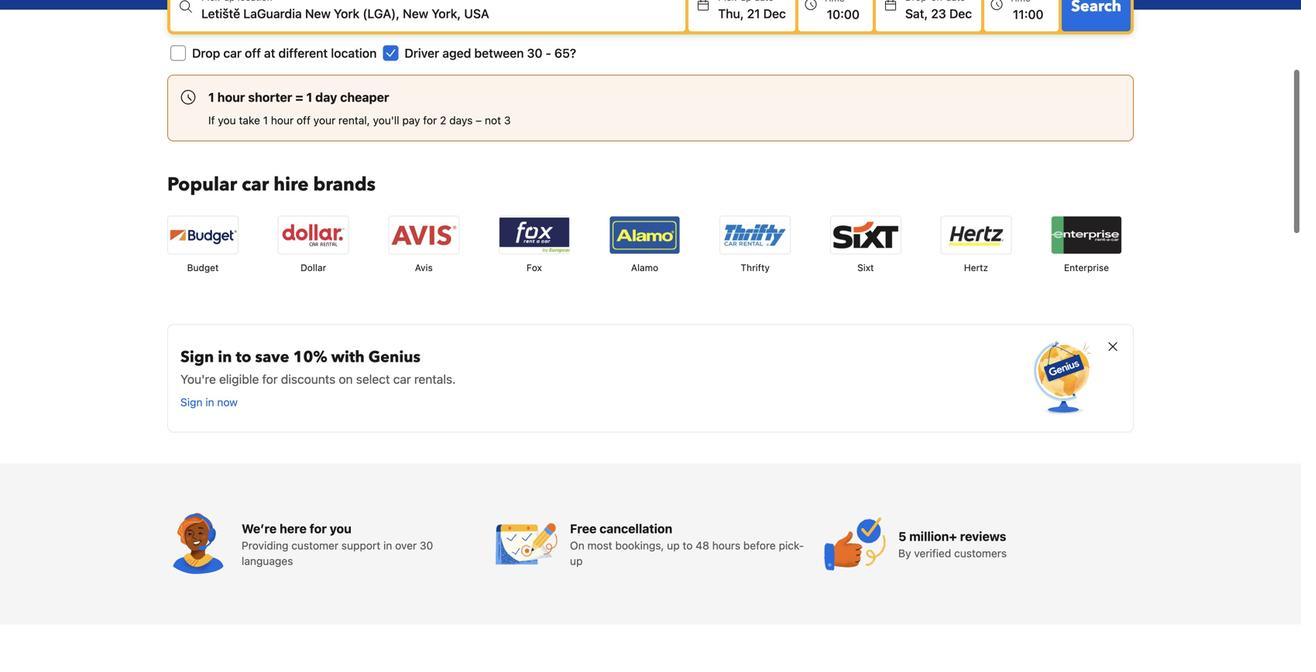 Task type: describe. For each thing, give the bounding box(es) containing it.
for inside sign in to save 10% with genius you're eligible for discounts on select car rentals.
[[262, 372, 278, 386]]

dollar
[[301, 262, 326, 273]]

65?
[[555, 46, 576, 60]]

over
[[395, 539, 417, 552]]

here
[[280, 521, 307, 536]]

1 horizontal spatial up
[[667, 539, 680, 552]]

in for now
[[206, 396, 214, 409]]

Pick-up location field
[[201, 4, 686, 23]]

car for popular
[[242, 172, 269, 197]]

0 vertical spatial off
[[245, 46, 261, 60]]

languages
[[242, 555, 293, 567]]

sign in now
[[181, 396, 238, 409]]

budget logo image
[[168, 216, 238, 254]]

23
[[932, 6, 947, 21]]

eligible
[[219, 372, 259, 386]]

in for to
[[218, 347, 232, 368]]

popular
[[167, 172, 237, 197]]

location
[[331, 46, 377, 60]]

sign for to
[[181, 347, 214, 368]]

before
[[744, 539, 776, 552]]

2
[[440, 114, 447, 127]]

shorter
[[248, 90, 292, 104]]

now
[[217, 396, 238, 409]]

cheaper
[[340, 90, 389, 104]]

you're
[[181, 372, 216, 386]]

drop
[[192, 46, 220, 60]]

to inside the free cancellation on most bookings, up to 48 hours before pick- up
[[683, 539, 693, 552]]

1 horizontal spatial 30
[[527, 46, 543, 60]]

your
[[314, 114, 336, 127]]

avis logo image
[[389, 216, 459, 254]]

0 horizontal spatial up
[[570, 555, 583, 567]]

10%
[[293, 347, 327, 368]]

thu, 21 dec
[[718, 6, 786, 21]]

popular car hire brands
[[167, 172, 376, 197]]

brands
[[313, 172, 376, 197]]

2 horizontal spatial 1
[[306, 90, 313, 104]]

we're
[[242, 521, 277, 536]]

verified
[[914, 547, 952, 560]]

sixt
[[858, 262, 874, 273]]

drop car off at different location
[[192, 46, 377, 60]]

driver
[[405, 46, 439, 60]]

1 horizontal spatial hour
[[271, 114, 294, 127]]

if
[[208, 114, 215, 127]]

between
[[474, 46, 524, 60]]

fox
[[527, 262, 542, 273]]

thu, 21 dec button
[[689, 0, 796, 31]]

support
[[342, 539, 381, 552]]

cancellation
[[600, 521, 673, 536]]

1 vertical spatial off
[[297, 114, 311, 127]]

at
[[264, 46, 275, 60]]

sign in to save 10% with genius you're eligible for discounts on select car rentals.
[[181, 347, 456, 386]]

5
[[899, 529, 907, 544]]

we're here for you providing customer support in over 30 languages
[[242, 521, 433, 567]]

car inside sign in to save 10% with genius you're eligible for discounts on select car rentals.
[[393, 372, 411, 386]]

you'll
[[373, 114, 400, 127]]

you inside we're here for you providing customer support in over 30 languages
[[330, 521, 352, 536]]

alamo logo image
[[610, 216, 680, 254]]

hertz
[[964, 262, 989, 273]]

driver aged between 30 - 65?
[[405, 46, 576, 60]]

free cancellation on most bookings, up to 48 hours before pick- up
[[570, 521, 804, 567]]

budget
[[187, 262, 219, 273]]

take
[[239, 114, 260, 127]]

fox logo image
[[500, 216, 569, 254]]

car for drop
[[223, 46, 242, 60]]

avis
[[415, 262, 433, 273]]



Task type: vqa. For each thing, say whether or not it's contained in the screenshot.
14 corresponding to 14 dec 2023 checkbox
no



Task type: locate. For each thing, give the bounding box(es) containing it.
pay
[[402, 114, 420, 127]]

customers
[[955, 547, 1007, 560]]

sign inside sign in now link
[[181, 396, 203, 409]]

0 vertical spatial hour
[[217, 90, 245, 104]]

0 horizontal spatial for
[[262, 372, 278, 386]]

on
[[570, 539, 585, 552]]

by
[[899, 547, 912, 560]]

to up eligible
[[236, 347, 251, 368]]

up
[[667, 539, 680, 552], [570, 555, 583, 567]]

0 horizontal spatial to
[[236, 347, 251, 368]]

0 vertical spatial car
[[223, 46, 242, 60]]

genius
[[369, 347, 421, 368]]

we're here for you image
[[167, 513, 229, 575]]

up down on
[[570, 555, 583, 567]]

dec inside thu, 21 dec "button"
[[764, 6, 786, 21]]

dec right 21
[[764, 6, 786, 21]]

to
[[236, 347, 251, 368], [683, 539, 693, 552]]

1 horizontal spatial for
[[310, 521, 327, 536]]

million+
[[910, 529, 958, 544]]

in inside we're here for you providing customer support in over 30 languages
[[384, 539, 392, 552]]

1 hour  shorter = 1 day cheaper
[[208, 90, 389, 104]]

1 horizontal spatial to
[[683, 539, 693, 552]]

sign inside sign in to save 10% with genius you're eligible for discounts on select car rentals.
[[181, 347, 214, 368]]

off
[[245, 46, 261, 60], [297, 114, 311, 127]]

3
[[504, 114, 511, 127]]

30 right 'over'
[[420, 539, 433, 552]]

in inside sign in to save 10% with genius you're eligible for discounts on select car rentals.
[[218, 347, 232, 368]]

free
[[570, 521, 597, 536]]

0 vertical spatial in
[[218, 347, 232, 368]]

5 million+ reviews by verified customers
[[899, 529, 1007, 560]]

30
[[527, 46, 543, 60], [420, 539, 433, 552]]

in up eligible
[[218, 347, 232, 368]]

30 left -
[[527, 46, 543, 60]]

save
[[255, 347, 289, 368]]

2 vertical spatial for
[[310, 521, 327, 536]]

0 horizontal spatial in
[[206, 396, 214, 409]]

rental,
[[339, 114, 370, 127]]

you right if
[[218, 114, 236, 127]]

1 up if
[[208, 90, 215, 104]]

hour up 'take'
[[217, 90, 245, 104]]

0 vertical spatial for
[[423, 114, 437, 127]]

=
[[295, 90, 303, 104]]

0 horizontal spatial car
[[223, 46, 242, 60]]

30 inside we're here for you providing customer support in over 30 languages
[[420, 539, 433, 552]]

alamo
[[631, 262, 659, 273]]

0 vertical spatial 30
[[527, 46, 543, 60]]

1 vertical spatial you
[[330, 521, 352, 536]]

you up 'support'
[[330, 521, 352, 536]]

2 dec from the left
[[950, 6, 972, 21]]

in
[[218, 347, 232, 368], [206, 396, 214, 409], [384, 539, 392, 552]]

for down save
[[262, 372, 278, 386]]

for up customer
[[310, 521, 327, 536]]

2 vertical spatial car
[[393, 372, 411, 386]]

rentals.
[[414, 372, 456, 386]]

most
[[588, 539, 613, 552]]

to left 48
[[683, 539, 693, 552]]

pick-
[[779, 539, 804, 552]]

not
[[485, 114, 501, 127]]

1 horizontal spatial off
[[297, 114, 311, 127]]

for inside we're here for you providing customer support in over 30 languages
[[310, 521, 327, 536]]

sat, 23 dec button
[[876, 0, 982, 31]]

2 horizontal spatial car
[[393, 372, 411, 386]]

48
[[696, 539, 710, 552]]

enterprise
[[1065, 262, 1110, 273]]

aged
[[443, 46, 471, 60]]

on
[[339, 372, 353, 386]]

1 horizontal spatial in
[[218, 347, 232, 368]]

providing
[[242, 539, 289, 552]]

days
[[450, 114, 473, 127]]

select
[[356, 372, 390, 386]]

0 horizontal spatial off
[[245, 46, 261, 60]]

car down genius
[[393, 372, 411, 386]]

sign for now
[[181, 396, 203, 409]]

1 vertical spatial to
[[683, 539, 693, 552]]

0 vertical spatial sign
[[181, 347, 214, 368]]

different
[[279, 46, 328, 60]]

sign in now link
[[181, 395, 456, 410]]

2 vertical spatial in
[[384, 539, 392, 552]]

0 horizontal spatial hour
[[217, 90, 245, 104]]

1 vertical spatial up
[[570, 555, 583, 567]]

dec right the 23
[[950, 6, 972, 21]]

for left the 2
[[423, 114, 437, 127]]

0 horizontal spatial dec
[[764, 6, 786, 21]]

hour
[[217, 90, 245, 104], [271, 114, 294, 127]]

with
[[331, 347, 365, 368]]

thrifty
[[741, 262, 770, 273]]

in inside sign in now link
[[206, 396, 214, 409]]

hour down shorter
[[271, 114, 294, 127]]

for
[[423, 114, 437, 127], [262, 372, 278, 386], [310, 521, 327, 536]]

sign up you're
[[181, 347, 214, 368]]

thu,
[[718, 6, 744, 21]]

you
[[218, 114, 236, 127], [330, 521, 352, 536]]

to inside sign in to save 10% with genius you're eligible for discounts on select car rentals.
[[236, 347, 251, 368]]

if you take 1 hour  off your rental, you'll pay for 2 days – not 3
[[208, 114, 511, 127]]

customer
[[292, 539, 339, 552]]

discounts
[[281, 372, 336, 386]]

1
[[208, 90, 215, 104], [306, 90, 313, 104], [263, 114, 268, 127]]

hertz logo image
[[942, 216, 1011, 254]]

1 vertical spatial for
[[262, 372, 278, 386]]

hours
[[713, 539, 741, 552]]

dec
[[764, 6, 786, 21], [950, 6, 972, 21]]

1 horizontal spatial you
[[330, 521, 352, 536]]

sat,
[[906, 6, 928, 21]]

0 vertical spatial up
[[667, 539, 680, 552]]

free cancellation image
[[496, 513, 558, 575]]

1 sign from the top
[[181, 347, 214, 368]]

0 horizontal spatial you
[[218, 114, 236, 127]]

dollar logo image
[[279, 216, 348, 254]]

0 horizontal spatial 30
[[420, 539, 433, 552]]

dec inside sat, 23 dec button
[[950, 6, 972, 21]]

-
[[546, 46, 552, 60]]

1 horizontal spatial dec
[[950, 6, 972, 21]]

0 vertical spatial you
[[218, 114, 236, 127]]

0 horizontal spatial 1
[[208, 90, 215, 104]]

sign
[[181, 347, 214, 368], [181, 396, 203, 409]]

off left your
[[297, 114, 311, 127]]

1 vertical spatial hour
[[271, 114, 294, 127]]

1 vertical spatial sign
[[181, 396, 203, 409]]

enterprise logo image
[[1052, 216, 1122, 254]]

in left now
[[206, 396, 214, 409]]

reviews
[[960, 529, 1007, 544]]

hire
[[274, 172, 309, 197]]

1 horizontal spatial 1
[[263, 114, 268, 127]]

21
[[747, 6, 761, 21]]

1 vertical spatial car
[[242, 172, 269, 197]]

bookings,
[[616, 539, 664, 552]]

1 horizontal spatial car
[[242, 172, 269, 197]]

thrifty logo image
[[721, 216, 790, 254]]

in left 'over'
[[384, 539, 392, 552]]

2 horizontal spatial for
[[423, 114, 437, 127]]

sat, 23 dec
[[906, 6, 972, 21]]

sixt logo image
[[831, 216, 901, 254]]

1 vertical spatial 30
[[420, 539, 433, 552]]

1 vertical spatial in
[[206, 396, 214, 409]]

0 vertical spatial to
[[236, 347, 251, 368]]

day
[[316, 90, 337, 104]]

2 sign from the top
[[181, 396, 203, 409]]

2 horizontal spatial in
[[384, 539, 392, 552]]

5 million+ reviews image
[[824, 513, 886, 575]]

sign down you're
[[181, 396, 203, 409]]

1 dec from the left
[[764, 6, 786, 21]]

car
[[223, 46, 242, 60], [242, 172, 269, 197], [393, 372, 411, 386]]

up left 48
[[667, 539, 680, 552]]

dec for thu, 21 dec
[[764, 6, 786, 21]]

1 right 'take'
[[263, 114, 268, 127]]

1 right the =
[[306, 90, 313, 104]]

car right drop
[[223, 46, 242, 60]]

car left hire
[[242, 172, 269, 197]]

dec for sat, 23 dec
[[950, 6, 972, 21]]

–
[[476, 114, 482, 127]]

off left at
[[245, 46, 261, 60]]



